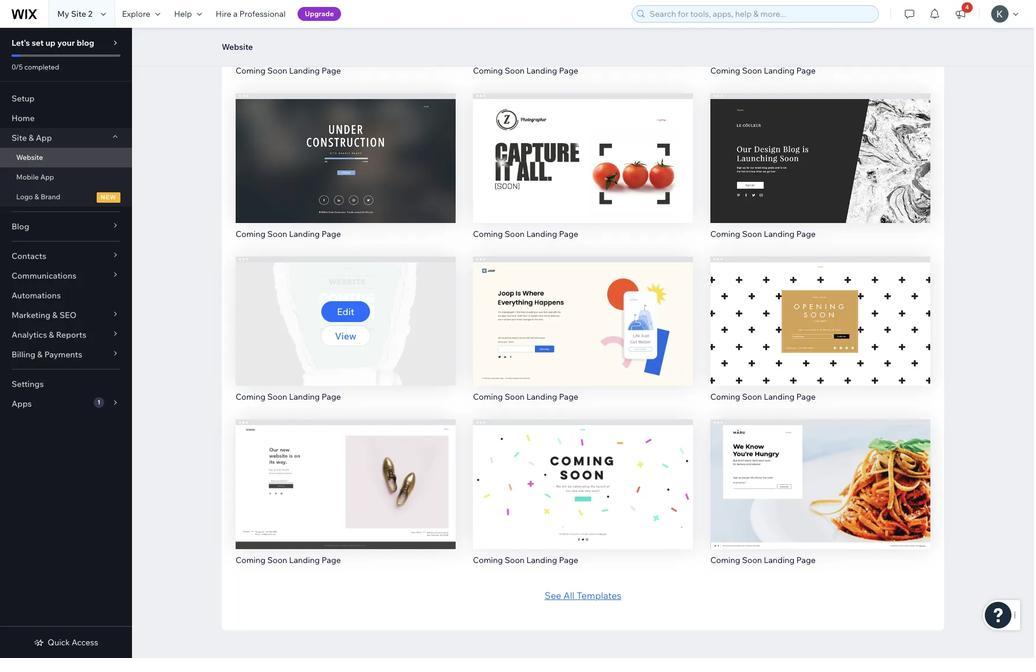 Task type: locate. For each thing, give the bounding box(es) containing it.
2
[[88, 9, 93, 19]]

& inside popup button
[[49, 330, 54, 340]]

communications button
[[0, 266, 132, 286]]

upgrade
[[305, 9, 334, 18]]

hire
[[216, 9, 232, 19]]

reports
[[56, 330, 86, 340]]

app
[[36, 133, 52, 143], [40, 173, 54, 181]]

site down the home
[[12, 133, 27, 143]]

communications
[[12, 271, 76, 281]]

blog
[[77, 38, 94, 48]]

mobile app
[[16, 173, 54, 181]]

site
[[71, 9, 86, 19], [12, 133, 27, 143]]

1 horizontal spatial website
[[222, 42, 253, 52]]

edit button
[[321, 138, 370, 159], [559, 138, 608, 159], [796, 138, 845, 159], [321, 301, 370, 322], [796, 301, 845, 322], [321, 465, 370, 485], [559, 465, 608, 485], [796, 465, 845, 485]]

new
[[101, 193, 116, 201]]

site & app button
[[0, 128, 132, 148]]

my
[[57, 9, 69, 19]]

1 vertical spatial app
[[40, 173, 54, 181]]

setup link
[[0, 89, 132, 108]]

& left seo
[[52, 310, 58, 320]]

& right 'billing'
[[37, 349, 43, 360]]

& left reports
[[49, 330, 54, 340]]

upgrade button
[[298, 7, 341, 21]]

sidebar element
[[0, 28, 132, 658]]

0 vertical spatial website
[[222, 42, 253, 52]]

website for website button
[[222, 42, 253, 52]]

&
[[29, 133, 34, 143], [34, 192, 39, 201], [52, 310, 58, 320], [49, 330, 54, 340], [37, 349, 43, 360]]

website down site & app
[[16, 153, 43, 162]]

logo
[[16, 192, 33, 201]]

& for billing
[[37, 349, 43, 360]]

view button
[[321, 163, 370, 183], [559, 163, 608, 183], [321, 326, 370, 347], [796, 326, 845, 347], [321, 489, 370, 510], [559, 489, 608, 510], [796, 489, 845, 510]]

website inside button
[[222, 42, 253, 52]]

landing
[[289, 65, 320, 76], [527, 65, 557, 76], [764, 65, 795, 76], [289, 229, 320, 239], [527, 229, 557, 239], [764, 229, 795, 239], [289, 392, 320, 402], [527, 392, 557, 402], [764, 392, 795, 402], [289, 555, 320, 565], [527, 555, 557, 565], [764, 555, 795, 565]]

site & app
[[12, 133, 52, 143]]

let's
[[12, 38, 30, 48]]

coming
[[236, 65, 266, 76], [473, 65, 503, 76], [711, 65, 741, 76], [236, 229, 266, 239], [473, 229, 503, 239], [711, 229, 741, 239], [236, 392, 266, 402], [473, 392, 503, 402], [711, 392, 741, 402], [236, 555, 266, 565], [473, 555, 503, 565], [711, 555, 741, 565]]

contacts
[[12, 251, 46, 261]]

coming soon landing page
[[236, 65, 341, 76], [473, 65, 579, 76], [711, 65, 816, 76], [236, 229, 341, 239], [473, 229, 579, 239], [711, 229, 816, 239], [236, 392, 341, 402], [473, 392, 579, 402], [711, 392, 816, 402], [236, 555, 341, 565], [473, 555, 579, 565], [711, 555, 816, 565]]

page
[[322, 65, 341, 76], [559, 65, 579, 76], [797, 65, 816, 76], [322, 229, 341, 239], [559, 229, 579, 239], [797, 229, 816, 239], [322, 392, 341, 402], [559, 392, 579, 402], [797, 392, 816, 402], [322, 555, 341, 565], [559, 555, 579, 565], [797, 555, 816, 565]]

0 horizontal spatial site
[[12, 133, 27, 143]]

brand
[[41, 192, 60, 201]]

all
[[564, 590, 575, 601]]

& right 'logo'
[[34, 192, 39, 201]]

quick access
[[48, 637, 98, 648]]

billing & payments
[[12, 349, 82, 360]]

completed
[[24, 63, 59, 71]]

website down a
[[222, 42, 253, 52]]

1
[[97, 399, 100, 406]]

app right mobile
[[40, 173, 54, 181]]

help
[[174, 9, 192, 19]]

blog button
[[0, 217, 132, 236]]

marketing & seo
[[12, 310, 77, 320]]

settings link
[[0, 374, 132, 394]]

1 horizontal spatial site
[[71, 9, 86, 19]]

site left 2
[[71, 9, 86, 19]]

website link
[[0, 148, 132, 167]]

billing
[[12, 349, 35, 360]]

app up website "link"
[[36, 133, 52, 143]]

hire a professional
[[216, 9, 286, 19]]

marketing
[[12, 310, 51, 320]]

& for marketing
[[52, 310, 58, 320]]

1 vertical spatial site
[[12, 133, 27, 143]]

1 vertical spatial website
[[16, 153, 43, 162]]

hire a professional link
[[209, 0, 293, 28]]

website inside "link"
[[16, 153, 43, 162]]

quick
[[48, 637, 70, 648]]

help button
[[167, 0, 209, 28]]

website
[[222, 42, 253, 52], [16, 153, 43, 162]]

site inside dropdown button
[[12, 133, 27, 143]]

0 vertical spatial app
[[36, 133, 52, 143]]

4 button
[[948, 0, 974, 28]]

edit
[[337, 143, 355, 154], [575, 143, 592, 154], [812, 143, 830, 154], [337, 306, 355, 318], [812, 306, 830, 318], [337, 469, 355, 481], [575, 469, 592, 481], [812, 469, 830, 481]]

0 horizontal spatial website
[[16, 153, 43, 162]]

setup
[[12, 93, 35, 104]]

explore
[[122, 9, 150, 19]]

& down the home
[[29, 133, 34, 143]]

view
[[335, 167, 357, 179], [573, 167, 594, 179], [335, 330, 357, 342], [810, 330, 832, 342], [335, 494, 357, 505], [573, 494, 594, 505], [810, 494, 832, 505]]

& for site
[[29, 133, 34, 143]]

blog
[[12, 221, 29, 232]]

set
[[32, 38, 44, 48]]

home link
[[0, 108, 132, 128]]

soon
[[267, 65, 287, 76], [505, 65, 525, 76], [742, 65, 762, 76], [267, 229, 287, 239], [505, 229, 525, 239], [742, 229, 762, 239], [267, 392, 287, 402], [505, 392, 525, 402], [742, 392, 762, 402], [267, 555, 287, 565], [505, 555, 525, 565], [742, 555, 762, 565]]

your
[[57, 38, 75, 48]]

professional
[[240, 9, 286, 19]]



Task type: vqa. For each thing, say whether or not it's contained in the screenshot.
Search... field
no



Task type: describe. For each thing, give the bounding box(es) containing it.
home
[[12, 113, 35, 123]]

4
[[966, 3, 969, 11]]

mobile app link
[[0, 167, 132, 187]]

analytics & reports
[[12, 330, 86, 340]]

0/5 completed
[[12, 63, 59, 71]]

templates
[[577, 590, 622, 601]]

settings
[[12, 379, 44, 389]]

let's set up your blog
[[12, 38, 94, 48]]

0 vertical spatial site
[[71, 9, 86, 19]]

app inside site & app dropdown button
[[36, 133, 52, 143]]

mobile
[[16, 173, 39, 181]]

& for analytics
[[49, 330, 54, 340]]

website for website "link"
[[16, 153, 43, 162]]

see
[[545, 590, 562, 601]]

app inside mobile app link
[[40, 173, 54, 181]]

website button
[[216, 38, 259, 56]]

analytics
[[12, 330, 47, 340]]

automations link
[[0, 286, 132, 305]]

& for logo
[[34, 192, 39, 201]]

payments
[[44, 349, 82, 360]]

Search for tools, apps, help & more... field
[[646, 6, 875, 22]]

logo & brand
[[16, 192, 60, 201]]

marketing & seo button
[[0, 305, 132, 325]]

0/5
[[12, 63, 23, 71]]

see all templates
[[545, 590, 622, 601]]

apps
[[12, 399, 32, 409]]

see all templates button
[[545, 589, 622, 602]]

contacts button
[[0, 246, 132, 266]]

automations
[[12, 290, 61, 301]]

analytics & reports button
[[0, 325, 132, 345]]

billing & payments button
[[0, 345, 132, 364]]

a
[[233, 9, 238, 19]]

my site 2
[[57, 9, 93, 19]]

access
[[72, 637, 98, 648]]

up
[[45, 38, 56, 48]]

quick access button
[[34, 637, 98, 648]]

seo
[[59, 310, 77, 320]]



